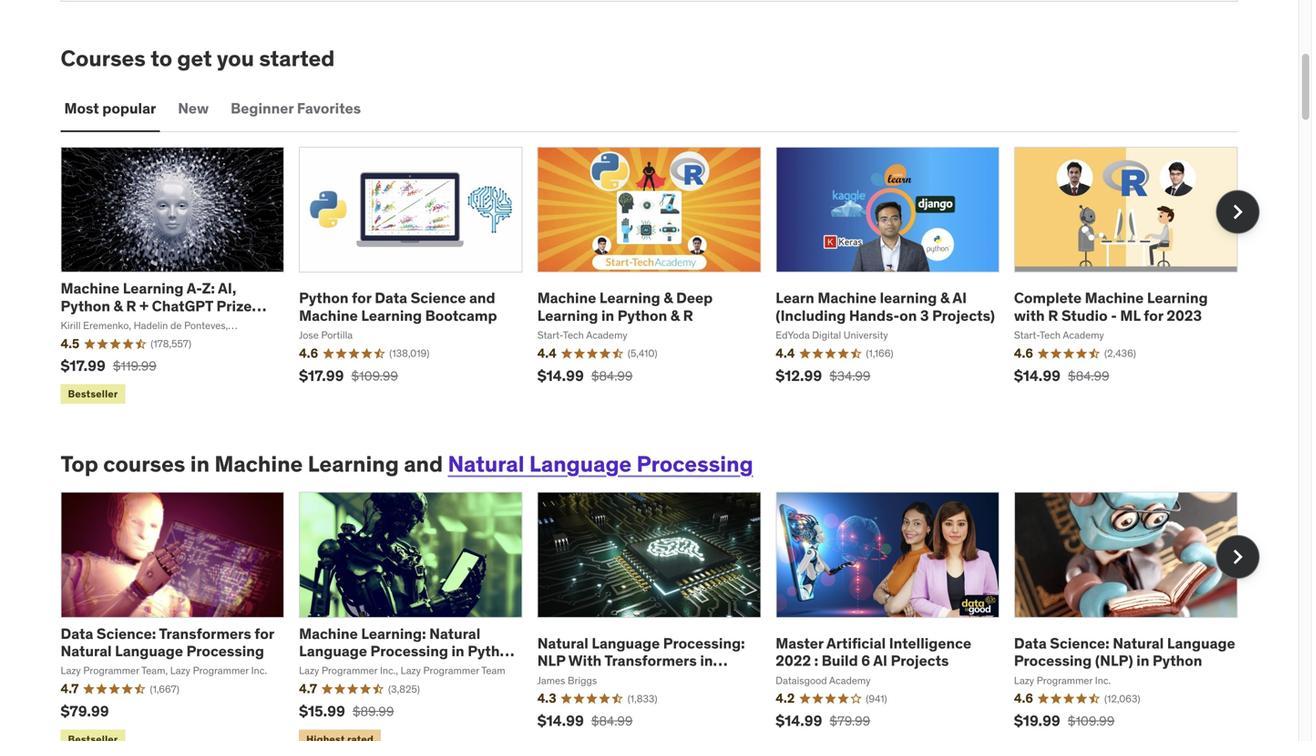 Task type: vqa. For each thing, say whether or not it's contained in the screenshot.
Data corresponding to Data Science: Transformers for Natural Language Processing
yes



Task type: describe. For each thing, give the bounding box(es) containing it.
ai inside master artificial intelligence 2022 : build 6 ai projects
[[874, 651, 888, 670]]

in right courses in the bottom left of the page
[[190, 450, 210, 478]]

in inside machine learning: natural language processing in python (v2)
[[452, 642, 465, 660]]

top
[[61, 450, 98, 478]]

natural language processing link
[[448, 450, 754, 478]]

in inside machine learning & deep learning in python & r
[[602, 306, 615, 325]]

new button
[[174, 87, 213, 130]]

natural inside natural language processing: nlp with transformers in python
[[538, 634, 589, 653]]

machine learning: natural language processing in python (v2)
[[299, 624, 518, 678]]

python for data science and machine learning bootcamp
[[299, 289, 497, 325]]

beginner
[[231, 99, 294, 117]]

machine inside machine learning a-z: ai, python & r + chatgpt prize [2023]
[[61, 279, 120, 298]]

to
[[151, 45, 172, 72]]

processing inside the data science: transformers for natural language processing
[[186, 642, 264, 660]]

natural inside the data science: transformers for natural language processing
[[61, 642, 112, 660]]

carousel element containing data science: transformers for natural language processing
[[61, 492, 1260, 741]]

popular
[[102, 99, 156, 117]]

deep
[[677, 289, 713, 307]]

most
[[64, 99, 99, 117]]

python inside python for data science and machine learning bootcamp
[[299, 289, 349, 307]]

in inside data science: natural language processing (nlp) in python
[[1137, 651, 1150, 670]]

r inside machine learning & deep learning in python & r
[[683, 306, 694, 325]]

projects
[[891, 651, 949, 670]]

processing:
[[663, 634, 745, 653]]

language inside the data science: transformers for natural language processing
[[115, 642, 183, 660]]

data science: transformers for natural language processing link
[[61, 624, 274, 660]]

complete machine learning with r studio - ml for 2023
[[1015, 289, 1208, 325]]

bootcamp
[[425, 306, 497, 325]]

natural inside machine learning: natural language processing in python (v2)
[[430, 624, 481, 643]]

complete
[[1015, 289, 1082, 307]]

python inside machine learning: natural language processing in python (v2)
[[468, 642, 518, 660]]

prize
[[217, 297, 252, 315]]

nlp
[[538, 651, 566, 670]]

r inside machine learning a-z: ai, python & r + chatgpt prize [2023]
[[126, 297, 136, 315]]

next image for complete machine learning with r studio - ml for 2023
[[1224, 197, 1253, 226]]

favorites
[[297, 99, 361, 117]]

master
[[776, 634, 824, 653]]

courses to get you started
[[61, 45, 335, 72]]

courses
[[103, 450, 185, 478]]

most popular button
[[61, 87, 160, 130]]

language inside natural language processing: nlp with transformers in python
[[592, 634, 660, 653]]

science
[[411, 289, 466, 307]]

chatgpt
[[152, 297, 213, 315]]

r inside complete machine learning with r studio - ml for 2023
[[1049, 306, 1059, 325]]

projects)
[[933, 306, 995, 325]]

intelligence
[[890, 634, 972, 653]]

(v2)
[[299, 659, 327, 678]]

learning inside python for data science and machine learning bootcamp
[[361, 306, 422, 325]]

data science: transformers for natural language processing
[[61, 624, 274, 660]]

beginner favorites
[[231, 99, 361, 117]]

data for data science: natural language processing (nlp) in python
[[1015, 634, 1047, 653]]

z:
[[202, 279, 215, 298]]

data science: natural language processing (nlp) in python link
[[1015, 634, 1236, 670]]

machine learning a-z: ai, python & r + chatgpt prize [2023]
[[61, 279, 252, 333]]

learn machine learning & ai (including hands-on 3 projects) link
[[776, 289, 995, 325]]

machine learning & deep learning in python & r
[[538, 289, 713, 325]]

data inside python for data science and machine learning bootcamp
[[375, 289, 408, 307]]

data for data science: transformers for natural language processing
[[61, 624, 93, 643]]

courses
[[61, 45, 146, 72]]

carousel element containing machine learning a-z: ai, python & r + chatgpt prize [2023]
[[61, 147, 1260, 407]]

2022
[[776, 651, 811, 670]]

machine learning: natural language processing in python (v2) link
[[299, 624, 518, 678]]

complete machine learning with r studio - ml for 2023 link
[[1015, 289, 1208, 325]]

+
[[140, 297, 149, 315]]



Task type: locate. For each thing, give the bounding box(es) containing it.
0 horizontal spatial and
[[404, 450, 443, 478]]

for inside complete machine learning with r studio - ml for 2023
[[1144, 306, 1164, 325]]

-
[[1111, 306, 1117, 325]]

python for data science and machine learning bootcamp link
[[299, 289, 497, 325]]

transformers inside the data science: transformers for natural language processing
[[159, 624, 251, 643]]

hands-
[[850, 306, 900, 325]]

0 vertical spatial ai
[[953, 289, 967, 307]]

in inside natural language processing: nlp with transformers in python
[[700, 651, 713, 670]]

machine inside complete machine learning with r studio - ml for 2023
[[1085, 289, 1144, 307]]

science: for processing
[[1050, 634, 1110, 653]]

data science: natural language processing (nlp) in python
[[1015, 634, 1236, 670]]

&
[[664, 289, 673, 307], [941, 289, 950, 307], [114, 297, 123, 315], [671, 306, 680, 325]]

0 vertical spatial and
[[469, 289, 496, 307]]

for
[[352, 289, 372, 307], [1144, 306, 1164, 325], [255, 624, 274, 643]]

1 vertical spatial carousel element
[[61, 492, 1260, 741]]

learning inside complete machine learning with r studio - ml for 2023
[[1148, 289, 1208, 307]]

data
[[375, 289, 408, 307], [61, 624, 93, 643], [1015, 634, 1047, 653]]

beginner favorites button
[[227, 87, 365, 130]]

top courses in machine learning and natural language processing
[[61, 450, 754, 478]]

1 vertical spatial next image
[[1224, 543, 1253, 572]]

natural language processing: nlp with transformers in python
[[538, 634, 745, 688]]

processing inside data science: natural language processing (nlp) in python
[[1015, 651, 1092, 670]]

1 next image from the top
[[1224, 197, 1253, 226]]

0 horizontal spatial ai
[[874, 651, 888, 670]]

learn
[[776, 289, 815, 307]]

1 vertical spatial ai
[[874, 651, 888, 670]]

you
[[217, 45, 254, 72]]

0 horizontal spatial transformers
[[159, 624, 251, 643]]

for inside python for data science and machine learning bootcamp
[[352, 289, 372, 307]]

transformers
[[159, 624, 251, 643], [605, 651, 697, 670]]

0 horizontal spatial r
[[126, 297, 136, 315]]

and inside python for data science and machine learning bootcamp
[[469, 289, 496, 307]]

science: inside data science: natural language processing (nlp) in python
[[1050, 634, 1110, 653]]

natural inside data science: natural language processing (nlp) in python
[[1113, 634, 1164, 653]]

with
[[1015, 306, 1045, 325]]

language
[[530, 450, 632, 478], [592, 634, 660, 653], [1168, 634, 1236, 653], [115, 642, 183, 660], [299, 642, 367, 660]]

learning inside machine learning a-z: ai, python & r + chatgpt prize [2023]
[[123, 279, 184, 298]]

build
[[822, 651, 858, 670]]

1 horizontal spatial and
[[469, 289, 496, 307]]

most popular
[[64, 99, 156, 117]]

next image
[[1224, 197, 1253, 226], [1224, 543, 1253, 572]]

next image for data science: natural language processing (nlp) in python
[[1224, 543, 1253, 572]]

(nlp)
[[1096, 651, 1134, 670]]

master artificial intelligence 2022 : build 6 ai projects link
[[776, 634, 972, 670]]

ai right 6
[[874, 651, 888, 670]]

on
[[900, 306, 917, 325]]

machine learning a-z: ai, python & r + chatgpt prize [2023] link
[[61, 279, 267, 333]]

1 vertical spatial and
[[404, 450, 443, 478]]

0 vertical spatial carousel element
[[61, 147, 1260, 407]]

machine learning & deep learning in python & r link
[[538, 289, 713, 325]]

language inside data science: natural language processing (nlp) in python
[[1168, 634, 1236, 653]]

1 horizontal spatial transformers
[[605, 651, 697, 670]]

1 horizontal spatial r
[[683, 306, 694, 325]]

science: inside the data science: transformers for natural language processing
[[97, 624, 156, 643]]

with
[[569, 651, 602, 670]]

data inside the data science: transformers for natural language processing
[[61, 624, 93, 643]]

learning
[[123, 279, 184, 298], [600, 289, 661, 307], [1148, 289, 1208, 307], [361, 306, 422, 325], [538, 306, 598, 325], [308, 450, 399, 478]]

science:
[[97, 624, 156, 643], [1050, 634, 1110, 653]]

studio
[[1062, 306, 1108, 325]]

machine inside machine learning: natural language processing in python (v2)
[[299, 624, 358, 643]]

artificial
[[827, 634, 886, 653]]

machine inside learn machine learning & ai (including hands-on 3 projects)
[[818, 289, 877, 307]]

& inside learn machine learning & ai (including hands-on 3 projects)
[[941, 289, 950, 307]]

python inside machine learning a-z: ai, python & r + chatgpt prize [2023]
[[61, 297, 110, 315]]

natural language processing: nlp with transformers in python link
[[538, 634, 745, 688]]

1 horizontal spatial science:
[[1050, 634, 1110, 653]]

1 carousel element from the top
[[61, 147, 1260, 407]]

language inside machine learning: natural language processing in python (v2)
[[299, 642, 367, 660]]

processing inside machine learning: natural language processing in python (v2)
[[371, 642, 448, 660]]

in right the learning:
[[452, 642, 465, 660]]

carousel element
[[61, 147, 1260, 407], [61, 492, 1260, 741]]

python
[[299, 289, 349, 307], [61, 297, 110, 315], [618, 306, 668, 325], [468, 642, 518, 660], [1153, 651, 1203, 670], [538, 669, 587, 688]]

[2023]
[[61, 314, 107, 333]]

2 carousel element from the top
[[61, 492, 1260, 741]]

science: for natural
[[97, 624, 156, 643]]

python inside machine learning & deep learning in python & r
[[618, 306, 668, 325]]

0 vertical spatial transformers
[[159, 624, 251, 643]]

0 horizontal spatial science:
[[97, 624, 156, 643]]

:
[[815, 651, 819, 670]]

machine inside machine learning & deep learning in python & r
[[538, 289, 597, 307]]

python inside natural language processing: nlp with transformers in python
[[538, 669, 587, 688]]

2023
[[1167, 306, 1203, 325]]

1 horizontal spatial ai
[[953, 289, 967, 307]]

2 horizontal spatial data
[[1015, 634, 1047, 653]]

0 horizontal spatial data
[[61, 624, 93, 643]]

machine
[[61, 279, 120, 298], [538, 289, 597, 307], [818, 289, 877, 307], [1085, 289, 1144, 307], [299, 306, 358, 325], [215, 450, 303, 478], [299, 624, 358, 643]]

machine inside python for data science and machine learning bootcamp
[[299, 306, 358, 325]]

in right (nlp)
[[1137, 651, 1150, 670]]

r
[[126, 297, 136, 315], [683, 306, 694, 325], [1049, 306, 1059, 325]]

in left 2022
[[700, 651, 713, 670]]

learning:
[[361, 624, 426, 643]]

transformers inside natural language processing: nlp with transformers in python
[[605, 651, 697, 670]]

started
[[259, 45, 335, 72]]

0 horizontal spatial for
[[255, 624, 274, 643]]

6
[[862, 651, 871, 670]]

2 next image from the top
[[1224, 543, 1253, 572]]

1 vertical spatial transformers
[[605, 651, 697, 670]]

1 horizontal spatial for
[[352, 289, 372, 307]]

in left deep
[[602, 306, 615, 325]]

ai right 3 on the right top of the page
[[953, 289, 967, 307]]

python inside data science: natural language processing (nlp) in python
[[1153, 651, 1203, 670]]

(including
[[776, 306, 846, 325]]

natural
[[448, 450, 525, 478], [430, 624, 481, 643], [538, 634, 589, 653], [1113, 634, 1164, 653], [61, 642, 112, 660]]

processing
[[637, 450, 754, 478], [186, 642, 264, 660], [371, 642, 448, 660], [1015, 651, 1092, 670]]

data inside data science: natural language processing (nlp) in python
[[1015, 634, 1047, 653]]

ml
[[1121, 306, 1141, 325]]

learn machine learning & ai (including hands-on 3 projects)
[[776, 289, 995, 325]]

& inside machine learning a-z: ai, python & r + chatgpt prize [2023]
[[114, 297, 123, 315]]

3
[[921, 306, 929, 325]]

learning
[[880, 289, 937, 307]]

get
[[177, 45, 212, 72]]

in
[[602, 306, 615, 325], [190, 450, 210, 478], [452, 642, 465, 660], [700, 651, 713, 670], [1137, 651, 1150, 670]]

ai inside learn machine learning & ai (including hands-on 3 projects)
[[953, 289, 967, 307]]

ai
[[953, 289, 967, 307], [874, 651, 888, 670]]

2 horizontal spatial for
[[1144, 306, 1164, 325]]

master artificial intelligence 2022 : build 6 ai projects
[[776, 634, 972, 670]]

for inside the data science: transformers for natural language processing
[[255, 624, 274, 643]]

ai,
[[218, 279, 236, 298]]

and
[[469, 289, 496, 307], [404, 450, 443, 478]]

0 vertical spatial next image
[[1224, 197, 1253, 226]]

new
[[178, 99, 209, 117]]

a-
[[187, 279, 202, 298]]

1 horizontal spatial data
[[375, 289, 408, 307]]

2 horizontal spatial r
[[1049, 306, 1059, 325]]



